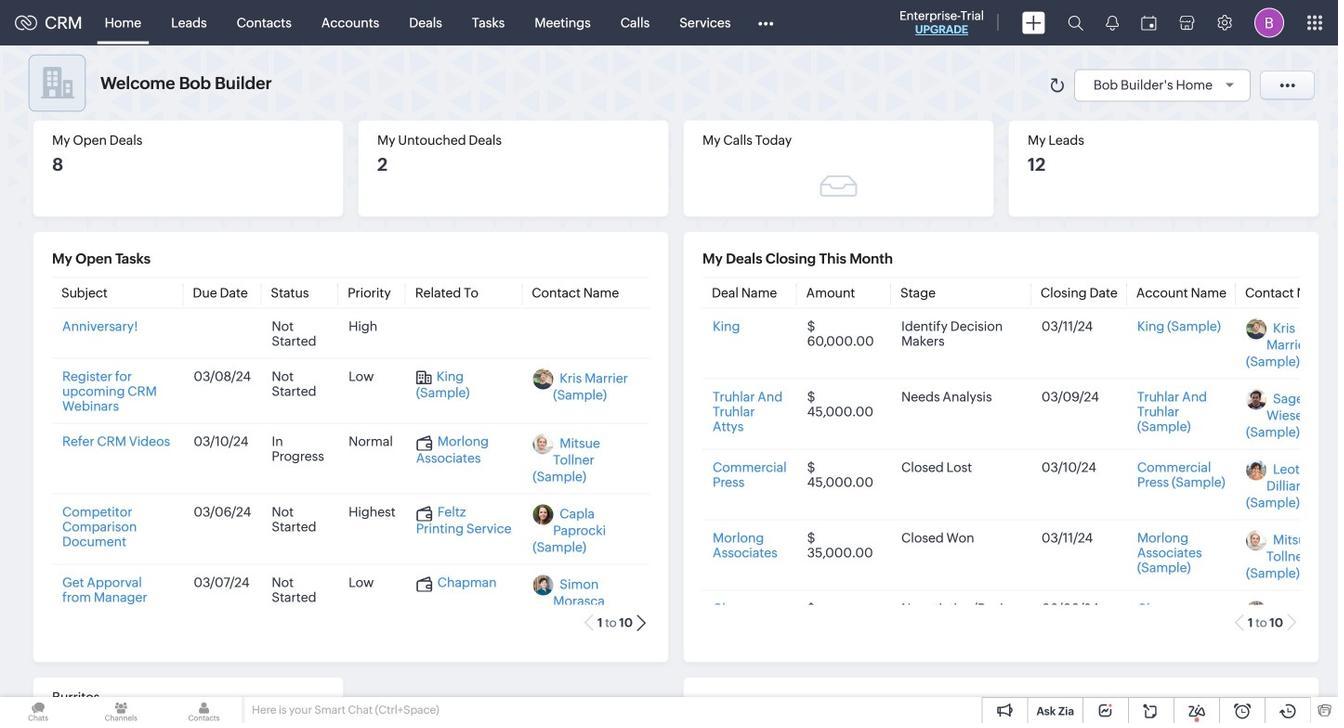 Task type: locate. For each thing, give the bounding box(es) containing it.
logo image
[[15, 15, 37, 30]]

profile element
[[1243, 0, 1295, 45]]

create menu element
[[1011, 0, 1057, 45]]

search image
[[1068, 15, 1084, 31]]

chats image
[[0, 698, 76, 724]]



Task type: vqa. For each thing, say whether or not it's contained in the screenshot.
http://bentonus.com/
no



Task type: describe. For each thing, give the bounding box(es) containing it.
signals element
[[1095, 0, 1130, 46]]

profile image
[[1255, 8, 1284, 38]]

channels image
[[83, 698, 159, 724]]

Other Modules field
[[746, 8, 786, 38]]

search element
[[1057, 0, 1095, 46]]

signals image
[[1106, 15, 1119, 31]]

contacts image
[[166, 698, 242, 724]]

create menu image
[[1022, 12, 1045, 34]]

calendar image
[[1141, 15, 1157, 30]]



